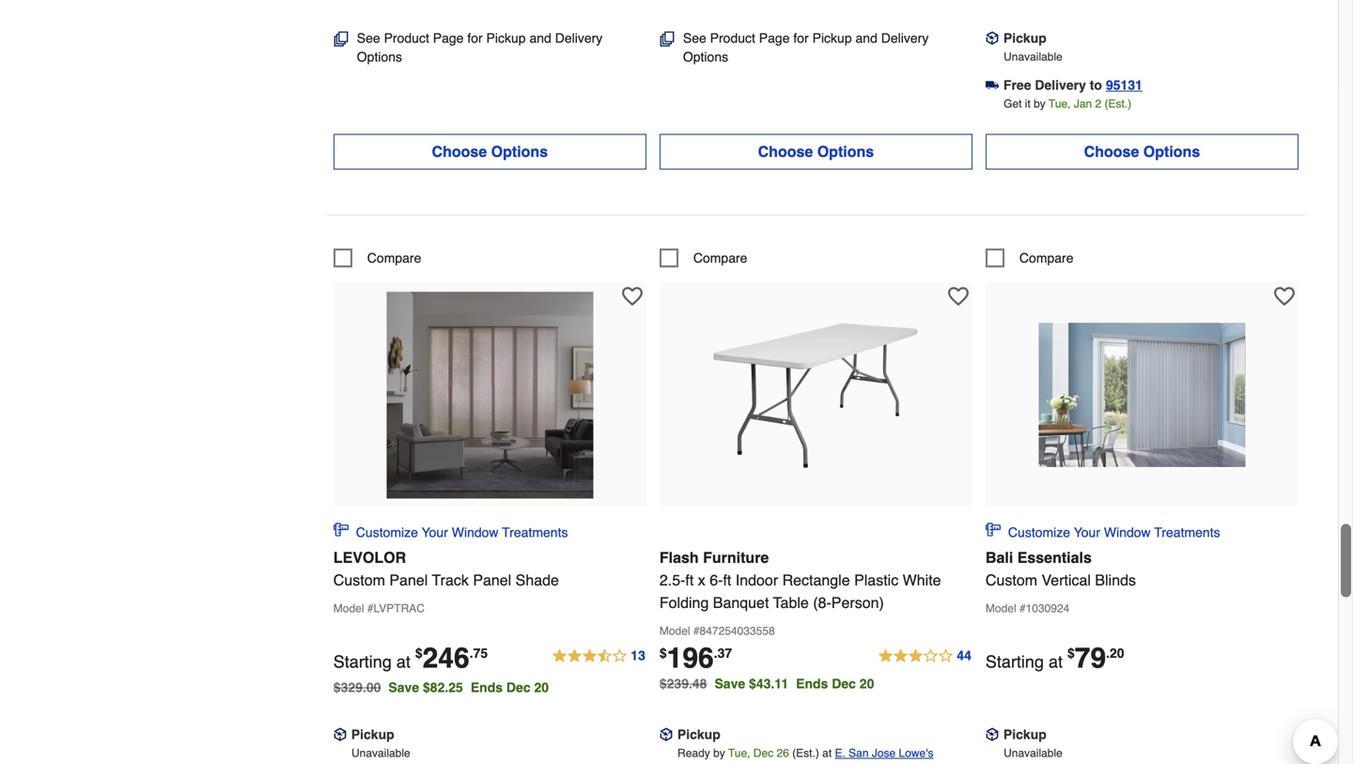 Task type: locate. For each thing, give the bounding box(es) containing it.
ends dec 20 element for 246
[[471, 680, 557, 695]]

#
[[367, 602, 374, 615], [1020, 602, 1026, 615], [694, 624, 700, 638]]

starting up was price $329.00 element at the bottom of the page
[[334, 652, 392, 671]]

2 horizontal spatial compare
[[1020, 250, 1074, 265]]

jan
[[1074, 97, 1092, 110]]

0 horizontal spatial window
[[452, 525, 499, 540]]

at for 79
[[1049, 652, 1063, 671]]

1 $ from the left
[[415, 646, 423, 661]]

0 horizontal spatial heart outline image
[[622, 286, 643, 307]]

0 horizontal spatial customize
[[356, 525, 418, 540]]

track
[[432, 571, 469, 589]]

options
[[357, 49, 402, 64], [683, 49, 729, 64], [491, 143, 548, 160], [818, 143, 874, 160], [1144, 143, 1201, 160]]

save
[[715, 676, 746, 691], [389, 680, 419, 695]]

3 choose from the left
[[1084, 143, 1140, 160]]

2 customize your window treatments from the left
[[1009, 525, 1221, 540]]

at left e.
[[823, 747, 832, 760]]

2 horizontal spatial choose options
[[1084, 143, 1201, 160]]

1 horizontal spatial pickup image
[[986, 728, 999, 741]]

1 horizontal spatial model
[[660, 624, 690, 638]]

dec for .37
[[832, 676, 856, 691]]

custom down levolor
[[334, 571, 385, 589]]

panel up lvptrac
[[390, 571, 428, 589]]

panel right track
[[473, 571, 512, 589]]

0 vertical spatial (est.)
[[1105, 97, 1132, 110]]

1 horizontal spatial see
[[683, 30, 707, 45]]

3 stars image
[[877, 645, 973, 668]]

customize for bali essentials custom vertical blinds image
[[1009, 525, 1071, 540]]

x
[[698, 571, 706, 589]]

0 horizontal spatial save
[[389, 680, 419, 695]]

by right ready
[[714, 747, 725, 760]]

0 horizontal spatial treatments
[[502, 525, 568, 540]]

$
[[415, 646, 423, 661], [660, 646, 667, 661], [1068, 646, 1075, 661]]

# up $ 196 .37
[[694, 624, 700, 638]]

flash furniture 2.5-ft x 6-ft indoor rectangle plastic white folding banquet table (8-person)
[[660, 549, 941, 611]]

model # 1030924
[[986, 602, 1070, 615]]

customize your window treatments
[[356, 525, 568, 540], [1009, 525, 1221, 540]]

compare inside 1001102638 element
[[694, 250, 748, 265]]

plastic
[[855, 571, 899, 589]]

pickup image up truck filled image
[[986, 31, 999, 45]]

page
[[433, 30, 464, 45], [759, 30, 790, 45]]

$329.00
[[334, 680, 381, 695]]

1 horizontal spatial window
[[1104, 525, 1151, 540]]

1 customize from the left
[[356, 525, 418, 540]]

(8-
[[813, 594, 832, 611]]

3 choose options from the left
[[1084, 143, 1201, 160]]

2 horizontal spatial at
[[1049, 652, 1063, 671]]

2 page from the left
[[759, 30, 790, 45]]

model left lvptrac
[[334, 602, 364, 615]]

see product page for pickup and delivery options
[[357, 30, 603, 64], [683, 30, 929, 64]]

2 choose options from the left
[[758, 143, 874, 160]]

1 horizontal spatial (est.)
[[1105, 97, 1132, 110]]

2 choose from the left
[[758, 143, 813, 160]]

bali
[[986, 549, 1014, 566]]

1 choose options from the left
[[432, 143, 548, 160]]

tue, down free delivery to 95131
[[1049, 97, 1071, 110]]

3 compare from the left
[[1020, 250, 1074, 265]]

0 horizontal spatial customize your window treatments link
[[334, 522, 568, 542]]

ends for .37
[[796, 676, 828, 691]]

truck filled image
[[986, 78, 999, 92]]

ready
[[678, 747, 710, 760]]

0 horizontal spatial custom
[[334, 571, 385, 589]]

0 horizontal spatial dec
[[507, 680, 531, 695]]

customize up essentials
[[1009, 525, 1071, 540]]

$ for 79
[[1068, 646, 1075, 661]]

actual price $79.20 element
[[986, 642, 1125, 675]]

# for panel
[[367, 602, 374, 615]]

2 window from the left
[[1104, 525, 1151, 540]]

model
[[334, 602, 364, 615], [986, 602, 1017, 615], [660, 624, 690, 638]]

your for levolor custom panel track panel shade image
[[422, 525, 448, 540]]

0 horizontal spatial panel
[[390, 571, 428, 589]]

pickup image down $329.00
[[334, 728, 347, 741]]

1 horizontal spatial heart outline image
[[1275, 286, 1295, 307]]

model for custom panel track panel shade
[[334, 602, 364, 615]]

1 horizontal spatial compare
[[694, 250, 748, 265]]

choose for first choose options link from the right
[[1084, 143, 1140, 160]]

panel
[[390, 571, 428, 589], [473, 571, 512, 589]]

save down actual price $246.75 element
[[389, 680, 419, 695]]

treatments for the customize your window treatments link corresponding to bali essentials custom vertical blinds image
[[1155, 525, 1221, 540]]

1 horizontal spatial $
[[660, 646, 667, 661]]

2 customize from the left
[[1009, 525, 1071, 540]]

1 horizontal spatial save
[[715, 676, 746, 691]]

1 your from the left
[[422, 525, 448, 540]]

see
[[357, 30, 380, 45], [683, 30, 707, 45]]

window for the customize your window treatments link related to levolor custom panel track panel shade image
[[452, 525, 499, 540]]

banquet
[[713, 594, 769, 611]]

choose options link
[[334, 134, 647, 169], [660, 134, 973, 169], [986, 134, 1299, 169]]

ft down furniture
[[723, 571, 732, 589]]

pickup image
[[660, 728, 673, 741], [986, 728, 999, 741]]

5004860521 element
[[334, 248, 421, 267]]

2
[[1096, 97, 1102, 110]]

2 and from the left
[[856, 30, 878, 45]]

0 horizontal spatial ends dec 20 element
[[471, 680, 557, 695]]

$ inside 'starting at $ 79 .20'
[[1068, 646, 1075, 661]]

1 horizontal spatial #
[[694, 624, 700, 638]]

free delivery to 95131
[[1004, 77, 1143, 92]]

customize your window treatments for bali essentials custom vertical blinds image
[[1009, 525, 1221, 540]]

your up essentials
[[1074, 525, 1101, 540]]

ends dec 20 element down .75
[[471, 680, 557, 695]]

1 vertical spatial tue,
[[729, 747, 751, 760]]

1 horizontal spatial ft
[[723, 571, 732, 589]]

treatments
[[502, 525, 568, 540], [1155, 525, 1221, 540]]

2 horizontal spatial $
[[1068, 646, 1075, 661]]

1030924
[[1026, 602, 1070, 615]]

dec
[[832, 676, 856, 691], [507, 680, 531, 695], [754, 747, 774, 760]]

1 starting from the left
[[334, 652, 392, 671]]

0 vertical spatial tue,
[[1049, 97, 1071, 110]]

0 horizontal spatial starting
[[334, 652, 392, 671]]

0 horizontal spatial (est.)
[[793, 747, 820, 760]]

1 horizontal spatial for
[[794, 30, 809, 45]]

ends dec 20 element
[[796, 676, 882, 691], [471, 680, 557, 695]]

compare
[[367, 250, 421, 265], [694, 250, 748, 265], [1020, 250, 1074, 265]]

2 horizontal spatial dec
[[832, 676, 856, 691]]

and
[[530, 30, 552, 45], [856, 30, 878, 45]]

1 vertical spatial (est.)
[[793, 747, 820, 760]]

table
[[773, 594, 809, 611]]

at inside 'starting at $ 246 .75'
[[397, 652, 411, 671]]

2 horizontal spatial choose options link
[[986, 134, 1299, 169]]

by right it
[[1034, 97, 1046, 110]]

dec up e.
[[832, 676, 856, 691]]

2 starting from the left
[[986, 652, 1044, 671]]

ft
[[686, 571, 694, 589], [723, 571, 732, 589]]

0 horizontal spatial pickup image
[[660, 728, 673, 741]]

starting at $ 246 .75
[[334, 642, 488, 674]]

ends for 246
[[471, 680, 503, 695]]

dec left the 26 at the bottom right of page
[[754, 747, 774, 760]]

1 horizontal spatial choose options link
[[660, 134, 973, 169]]

0 horizontal spatial compare
[[367, 250, 421, 265]]

2 $ from the left
[[660, 646, 667, 661]]

2 pickup image from the left
[[986, 728, 999, 741]]

your
[[422, 525, 448, 540], [1074, 525, 1101, 540]]

0 horizontal spatial $
[[415, 646, 423, 661]]

0 horizontal spatial by
[[714, 747, 725, 760]]

customize your window treatments link up 'levolor custom panel track panel shade'
[[334, 522, 568, 542]]

1 horizontal spatial customize your window treatments
[[1009, 525, 1221, 540]]

0 horizontal spatial ends
[[471, 680, 503, 695]]

2 choose options link from the left
[[660, 134, 973, 169]]

2 treatments from the left
[[1155, 525, 1221, 540]]

customize your window treatments link up blinds
[[986, 522, 1221, 542]]

1 for from the left
[[467, 30, 483, 45]]

compare inside 5014179247 element
[[1020, 250, 1074, 265]]

compare inside 5004860521 element
[[367, 250, 421, 265]]

847254033558
[[700, 624, 775, 638]]

tue,
[[1049, 97, 1071, 110], [729, 747, 751, 760]]

starting at $ 79 .20
[[986, 642, 1125, 674]]

pickup image
[[986, 31, 999, 45], [334, 728, 347, 741]]

person)
[[832, 594, 884, 611]]

0 horizontal spatial see product page for pickup and delivery options
[[357, 30, 603, 64]]

0 horizontal spatial choose options
[[432, 143, 548, 160]]

pickup
[[487, 30, 526, 45], [813, 30, 852, 45], [1004, 30, 1047, 45], [351, 727, 395, 742], [678, 727, 721, 742], [1004, 727, 1047, 742]]

at
[[397, 652, 411, 671], [1049, 652, 1063, 671], [823, 747, 832, 760]]

0 horizontal spatial for
[[467, 30, 483, 45]]

1 horizontal spatial page
[[759, 30, 790, 45]]

$ inside $ 196 .37
[[660, 646, 667, 661]]

1 vertical spatial pickup image
[[334, 728, 347, 741]]

1 horizontal spatial 20
[[860, 676, 875, 691]]

79
[[1075, 642, 1107, 674]]

unavailable
[[1004, 50, 1063, 63], [352, 747, 411, 760], [1004, 747, 1063, 760]]

1 customize your window treatments link from the left
[[334, 522, 568, 542]]

customize your window treatments link
[[334, 522, 568, 542], [986, 522, 1221, 542]]

compare for 5014179247 element at the top
[[1020, 250, 1074, 265]]

0 horizontal spatial see
[[357, 30, 380, 45]]

ends dec 20 element for .37
[[796, 676, 882, 691]]

starting right 44
[[986, 652, 1044, 671]]

1 treatments from the left
[[502, 525, 568, 540]]

for
[[467, 30, 483, 45], [794, 30, 809, 45]]

$43.11
[[749, 676, 789, 691]]

was price $329.00 element
[[334, 675, 389, 695]]

get it by tue, jan 2 (est.)
[[1004, 97, 1132, 110]]

heart outline image
[[622, 286, 643, 307], [1275, 286, 1295, 307]]

2 panel from the left
[[473, 571, 512, 589]]

customize
[[356, 525, 418, 540], [1009, 525, 1071, 540]]

2 custom from the left
[[986, 571, 1038, 589]]

2 horizontal spatial #
[[1020, 602, 1026, 615]]

at left 246
[[397, 652, 411, 671]]

1 horizontal spatial customize
[[1009, 525, 1071, 540]]

your up 'levolor custom panel track panel shade'
[[422, 525, 448, 540]]

custom inside bali essentials custom vertical blinds
[[986, 571, 1038, 589]]

0 horizontal spatial #
[[367, 602, 374, 615]]

0 horizontal spatial and
[[530, 30, 552, 45]]

$ up $329.00 save $82.25 ends dec 20
[[415, 646, 423, 661]]

1 horizontal spatial starting
[[986, 652, 1044, 671]]

ft left the x
[[686, 571, 694, 589]]

(est.) right 2
[[1105, 97, 1132, 110]]

choose options
[[432, 143, 548, 160], [758, 143, 874, 160], [1084, 143, 1201, 160]]

1 custom from the left
[[334, 571, 385, 589]]

1 horizontal spatial panel
[[473, 571, 512, 589]]

1 horizontal spatial product
[[710, 30, 756, 45]]

13 button
[[551, 645, 647, 668]]

1 horizontal spatial tue,
[[1049, 97, 1071, 110]]

1 compare from the left
[[367, 250, 421, 265]]

savings save $82.25 element
[[389, 680, 557, 695]]

0 horizontal spatial choose
[[432, 143, 487, 160]]

starting inside 'starting at $ 79 .20'
[[986, 652, 1044, 671]]

starting inside 'starting at $ 246 .75'
[[334, 652, 392, 671]]

$ right 13
[[660, 646, 667, 661]]

$82.25
[[423, 680, 463, 695]]

1 horizontal spatial see product page for pickup and delivery options
[[683, 30, 929, 64]]

1 customize your window treatments from the left
[[356, 525, 568, 540]]

246
[[423, 642, 470, 674]]

save down .37
[[715, 676, 746, 691]]

# down levolor
[[367, 602, 374, 615]]

2 horizontal spatial model
[[986, 602, 1017, 615]]

to
[[1090, 77, 1103, 92]]

2 horizontal spatial delivery
[[1035, 77, 1087, 92]]

window up blinds
[[1104, 525, 1151, 540]]

at left 79
[[1049, 652, 1063, 671]]

0 horizontal spatial choose options link
[[334, 134, 647, 169]]

1 horizontal spatial dec
[[754, 747, 774, 760]]

1 horizontal spatial pickup image
[[986, 31, 999, 45]]

at inside 'starting at $ 79 .20'
[[1049, 652, 1063, 671]]

vertical
[[1042, 571, 1091, 589]]

tue, left the 26 at the bottom right of page
[[729, 747, 751, 760]]

by
[[1034, 97, 1046, 110], [714, 747, 725, 760]]

20 for .37
[[860, 676, 875, 691]]

customize up levolor
[[356, 525, 418, 540]]

(est.) right the 26 at the bottom right of page
[[793, 747, 820, 760]]

196
[[667, 642, 714, 674]]

0 vertical spatial pickup image
[[986, 31, 999, 45]]

$ inside 'starting at $ 246 .75'
[[415, 646, 423, 661]]

1 horizontal spatial choose
[[758, 143, 813, 160]]

1 horizontal spatial your
[[1074, 525, 1101, 540]]

customize your window treatments up blinds
[[1009, 525, 1221, 540]]

0 horizontal spatial your
[[422, 525, 448, 540]]

product
[[384, 30, 429, 45], [710, 30, 756, 45]]

1 horizontal spatial choose options
[[758, 143, 874, 160]]

custom
[[334, 571, 385, 589], [986, 571, 1038, 589]]

e.
[[835, 747, 846, 760]]

2 compare from the left
[[694, 250, 748, 265]]

ends down .75
[[471, 680, 503, 695]]

0 horizontal spatial model
[[334, 602, 364, 615]]

choose options for 2nd choose options link from the right
[[758, 143, 874, 160]]

1 horizontal spatial treatments
[[1155, 525, 1221, 540]]

custom down bali
[[986, 571, 1038, 589]]

model for 2.5-ft x 6-ft indoor rectangle plastic white folding banquet table (8-person)
[[660, 624, 690, 638]]

0 horizontal spatial pickup image
[[334, 728, 347, 741]]

# for 2.5-
[[694, 624, 700, 638]]

1 horizontal spatial ends
[[796, 676, 828, 691]]

model left 1030924
[[986, 602, 1017, 615]]

lowe's
[[899, 747, 934, 760]]

.20
[[1107, 646, 1125, 661]]

1 choose from the left
[[432, 143, 487, 160]]

1 ft from the left
[[686, 571, 694, 589]]

1 horizontal spatial customize your window treatments link
[[986, 522, 1221, 542]]

1 vertical spatial by
[[714, 747, 725, 760]]

window up 'levolor custom panel track panel shade'
[[452, 525, 499, 540]]

flash furniture 2.5-ft x 6-ft indoor rectangle plastic white folding banquet table (8-person) image
[[713, 292, 920, 498]]

levolor custom panel track panel shade
[[334, 549, 559, 589]]

20 for 246
[[534, 680, 549, 695]]

3 choose options link from the left
[[986, 134, 1299, 169]]

customize your window treatments up 'levolor custom panel track panel shade'
[[356, 525, 568, 540]]

window
[[452, 525, 499, 540], [1104, 525, 1151, 540]]

1 horizontal spatial ends dec 20 element
[[796, 676, 882, 691]]

shade
[[516, 571, 559, 589]]

0 horizontal spatial 20
[[534, 680, 549, 695]]

0 vertical spatial by
[[1034, 97, 1046, 110]]

model down folding
[[660, 624, 690, 638]]

choose
[[432, 143, 487, 160], [758, 143, 813, 160], [1084, 143, 1140, 160]]

20
[[860, 676, 875, 691], [534, 680, 549, 695]]

0 horizontal spatial at
[[397, 652, 411, 671]]

0 horizontal spatial page
[[433, 30, 464, 45]]

0 horizontal spatial product
[[384, 30, 429, 45]]

1 horizontal spatial and
[[856, 30, 878, 45]]

0 horizontal spatial ft
[[686, 571, 694, 589]]

0 horizontal spatial tue,
[[729, 747, 751, 760]]

model for custom vertical blinds
[[986, 602, 1017, 615]]

2 your from the left
[[1074, 525, 1101, 540]]

# down bali essentials custom vertical blinds
[[1020, 602, 1026, 615]]

furniture
[[703, 549, 769, 566]]

customize your window treatments for levolor custom panel track panel shade image
[[356, 525, 568, 540]]

$ left .20
[[1068, 646, 1075, 661]]

ends dec 20 element up e.
[[796, 676, 882, 691]]

1 window from the left
[[452, 525, 499, 540]]

2 see from the left
[[683, 30, 707, 45]]

6-
[[710, 571, 723, 589]]

26
[[777, 747, 789, 760]]

window for the customize your window treatments link corresponding to bali essentials custom vertical blinds image
[[1104, 525, 1151, 540]]

1 horizontal spatial by
[[1034, 97, 1046, 110]]

save for 246
[[389, 680, 419, 695]]

ends right the $43.11
[[796, 676, 828, 691]]

1 horizontal spatial custom
[[986, 571, 1038, 589]]

indoor
[[736, 571, 778, 589]]

delivery
[[555, 30, 603, 45], [882, 30, 929, 45], [1035, 77, 1087, 92]]

starting
[[334, 652, 392, 671], [986, 652, 1044, 671]]

2 customize your window treatments link from the left
[[986, 522, 1221, 542]]

0 horizontal spatial customize your window treatments
[[356, 525, 568, 540]]

ends
[[796, 676, 828, 691], [471, 680, 503, 695]]

2 horizontal spatial choose
[[1084, 143, 1140, 160]]

dec right $82.25
[[507, 680, 531, 695]]

1 see product page for pickup and delivery options from the left
[[357, 30, 603, 64]]

3 $ from the left
[[1068, 646, 1075, 661]]

options for 1st choose options link
[[491, 143, 548, 160]]



Task type: describe. For each thing, give the bounding box(es) containing it.
levolor
[[334, 549, 406, 566]]

44 button
[[877, 645, 973, 668]]

2 see product page for pickup and delivery options from the left
[[683, 30, 929, 64]]

1 heart outline image from the left
[[622, 286, 643, 307]]

options for 2nd choose options link from the right
[[818, 143, 874, 160]]

jose
[[872, 747, 896, 760]]

$329.00 save $82.25 ends dec 20
[[334, 680, 549, 695]]

1 horizontal spatial at
[[823, 747, 832, 760]]

$239.48 save $43.11 ends dec 20
[[660, 676, 875, 691]]

lvptrac
[[374, 602, 425, 615]]

0 horizontal spatial delivery
[[555, 30, 603, 45]]

customize for levolor custom panel track panel shade image
[[356, 525, 418, 540]]

model # lvptrac
[[334, 602, 425, 615]]

.75
[[470, 646, 488, 661]]

heart outline image
[[948, 286, 969, 307]]

actual price $196.37 element
[[660, 642, 732, 674]]

compare for 1001102638 element
[[694, 250, 748, 265]]

ready by tue, dec 26 (est.) at e. san jose lowe's
[[678, 747, 934, 760]]

bali essentials custom vertical blinds image
[[1039, 292, 1246, 498]]

model # 847254033558
[[660, 624, 775, 638]]

starting for 246
[[334, 652, 392, 671]]

at for 246
[[397, 652, 411, 671]]

your for bali essentials custom vertical blinds image
[[1074, 525, 1101, 540]]

starting for 79
[[986, 652, 1044, 671]]

it
[[1025, 97, 1031, 110]]

95131 button
[[1106, 75, 1143, 94]]

3.5 stars image
[[551, 645, 647, 668]]

custom inside 'levolor custom panel track panel shade'
[[334, 571, 385, 589]]

$ for 246
[[415, 646, 423, 661]]

options for first choose options link from the right
[[1144, 143, 1201, 160]]

essentials
[[1018, 549, 1092, 566]]

rectangle
[[783, 571, 850, 589]]

.37
[[714, 646, 732, 661]]

$ 196 .37
[[660, 642, 732, 674]]

2 ft from the left
[[723, 571, 732, 589]]

choose for 1st choose options link
[[432, 143, 487, 160]]

e. san jose lowe's button
[[835, 744, 934, 763]]

flash
[[660, 549, 699, 566]]

# for custom
[[1020, 602, 1026, 615]]

customize your window treatments link for levolor custom panel track panel shade image
[[334, 522, 568, 542]]

actual price $246.75 element
[[334, 642, 488, 675]]

2.5-
[[660, 571, 686, 589]]

save for .37
[[715, 676, 746, 691]]

1 product from the left
[[384, 30, 429, 45]]

choose options for first choose options link from the right
[[1084, 143, 1201, 160]]

44
[[957, 648, 972, 663]]

13
[[631, 648, 646, 663]]

was price $239.48 element
[[660, 671, 715, 691]]

95131
[[1106, 77, 1143, 92]]

2 for from the left
[[794, 30, 809, 45]]

white
[[903, 571, 941, 589]]

bali essentials custom vertical blinds
[[986, 549, 1136, 589]]

treatments for the customize your window treatments link related to levolor custom panel track panel shade image
[[502, 525, 568, 540]]

1 choose options link from the left
[[334, 134, 647, 169]]

2 product from the left
[[710, 30, 756, 45]]

choose for 2nd choose options link from the right
[[758, 143, 813, 160]]

unavailable for left pickup icon
[[352, 747, 411, 760]]

free
[[1004, 77, 1032, 92]]

$239.48
[[660, 676, 707, 691]]

1 and from the left
[[530, 30, 552, 45]]

levolor custom panel track panel shade image
[[387, 292, 593, 498]]

choose options for 1st choose options link
[[432, 143, 548, 160]]

1 see from the left
[[357, 30, 380, 45]]

5014179247 element
[[986, 248, 1074, 267]]

savings save $43.11 element
[[715, 676, 882, 691]]

customize your window treatments link for bali essentials custom vertical blinds image
[[986, 522, 1221, 542]]

folding
[[660, 594, 709, 611]]

1 horizontal spatial delivery
[[882, 30, 929, 45]]

san
[[849, 747, 869, 760]]

2 heart outline image from the left
[[1275, 286, 1295, 307]]

1001102638 element
[[660, 248, 748, 267]]

dec for 246
[[507, 680, 531, 695]]

blinds
[[1096, 571, 1136, 589]]

unavailable for rightmost pickup icon
[[1004, 50, 1063, 63]]

1 panel from the left
[[390, 571, 428, 589]]

1 pickup image from the left
[[660, 728, 673, 741]]

get
[[1004, 97, 1022, 110]]

compare for 5004860521 element
[[367, 250, 421, 265]]

1 page from the left
[[433, 30, 464, 45]]



Task type: vqa. For each thing, say whether or not it's contained in the screenshot.
Panel
yes



